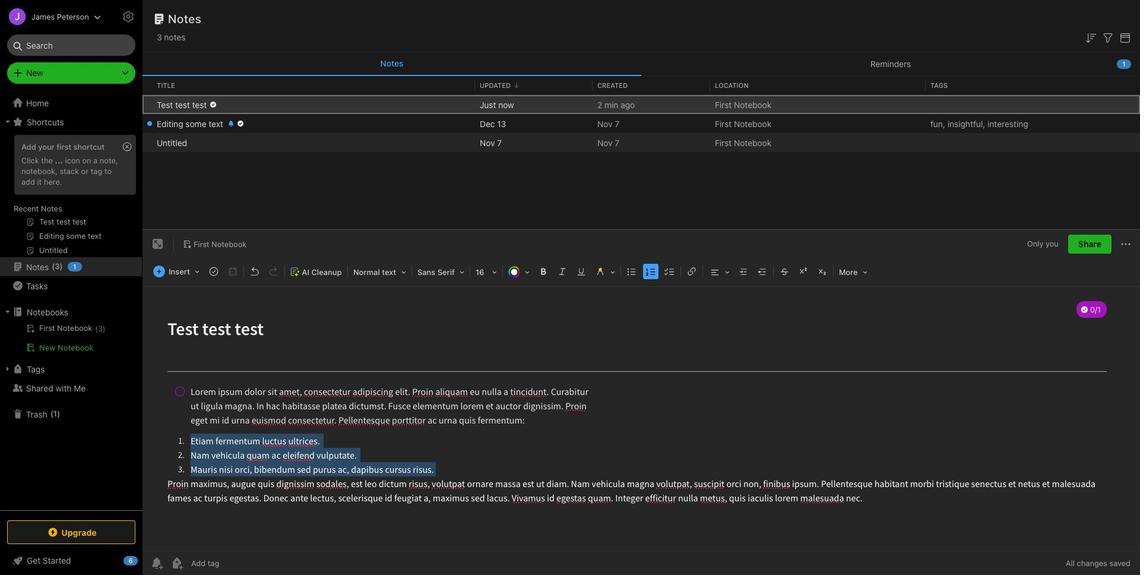 Task type: locate. For each thing, give the bounding box(es) containing it.
now
[[499, 100, 514, 110]]

test right 'test'
[[175, 100, 190, 110]]

3
[[157, 32, 162, 42], [55, 262, 60, 271], [98, 324, 103, 333]]

( down notebooks link
[[95, 324, 98, 333]]

italic image
[[554, 263, 571, 280]]

1 horizontal spatial text
[[382, 267, 396, 277]]

first notebook button
[[179, 236, 251, 253]]

1 up tasks button
[[73, 263, 76, 270]]

new inside button
[[39, 343, 55, 352]]

insightful,
[[948, 119, 986, 129]]

text right normal at the left top of page
[[382, 267, 396, 277]]

0 vertical spatial (
[[52, 262, 55, 271]]

0 horizontal spatial 3
[[55, 262, 60, 271]]

all changes saved
[[1066, 558, 1131, 568]]

here.
[[44, 177, 62, 186]]

( inside the trash ( 1 )
[[50, 409, 53, 418]]

2 vertical spatial )
[[57, 409, 60, 418]]

tab list
[[143, 52, 1141, 76]]

group containing add your first shortcut
[[0, 131, 142, 262]]

upgrade
[[61, 527, 97, 537]]

tasks button
[[0, 276, 142, 295]]

2 horizontal spatial 1
[[1123, 60, 1126, 67]]

min
[[605, 100, 619, 110]]

1 down view options 'field'
[[1123, 60, 1126, 67]]

location
[[715, 81, 749, 89]]

1 inside tab list
[[1123, 60, 1126, 67]]

Font color field
[[504, 263, 534, 281]]

row group
[[143, 95, 1141, 152]]

None search field
[[15, 34, 127, 56]]

shortcut
[[73, 142, 105, 152]]

1 vertical spatial new
[[39, 343, 55, 352]]

7
[[615, 119, 620, 129], [497, 138, 502, 148], [615, 138, 620, 148]]

new notebook button
[[0, 340, 142, 355]]

1 horizontal spatial test
[[192, 100, 207, 110]]

add filters image
[[1102, 31, 1116, 45]]

serif
[[438, 267, 455, 277]]

superscript image
[[796, 263, 812, 280]]

0 vertical spatial )
[[60, 262, 63, 271]]

click to collapse image
[[138, 553, 147, 567]]

) inside the trash ( 1 )
[[57, 409, 60, 418]]

(
[[52, 262, 55, 271], [95, 324, 98, 333], [50, 409, 53, 418]]

new up home
[[26, 68, 43, 78]]

Sort options field
[[1084, 30, 1099, 45]]

title
[[157, 81, 175, 89]]

3 inside new notebook group
[[98, 324, 103, 333]]

first
[[715, 100, 732, 110], [715, 119, 732, 129], [715, 138, 732, 148], [194, 239, 209, 249]]

1 vertical spatial )
[[103, 324, 106, 333]]

2 vertical spatial (
[[50, 409, 53, 418]]

new
[[26, 68, 43, 78], [39, 343, 55, 352]]

0 vertical spatial 3
[[157, 32, 162, 42]]

more
[[839, 267, 858, 277]]

untitled
[[157, 138, 187, 148]]

Add tag field
[[190, 558, 279, 569]]

shared
[[26, 383, 53, 393]]

( inside notes ( 3 )
[[52, 262, 55, 271]]

1 cell from the top
[[143, 95, 152, 114]]

13
[[497, 119, 506, 129]]

cell
[[143, 95, 152, 114], [143, 114, 152, 133]]

icon
[[65, 156, 80, 165]]

editing
[[157, 119, 183, 129]]

) up tasks button
[[60, 262, 63, 271]]

notebook
[[734, 100, 772, 110], [734, 119, 772, 129], [734, 138, 772, 148], [212, 239, 247, 249], [58, 343, 94, 352]]

) inside new notebook group
[[103, 324, 106, 333]]

a
[[93, 156, 98, 165]]

started
[[43, 556, 71, 566]]

1 vertical spatial tags
[[27, 364, 45, 374]]

text
[[209, 119, 223, 129], [382, 267, 396, 277]]

nov 7
[[598, 119, 620, 129], [480, 138, 502, 148], [598, 138, 620, 148]]

0 vertical spatial tags
[[931, 81, 948, 89]]

cell for editing some text
[[143, 114, 152, 133]]

notebook inside note window element
[[212, 239, 247, 249]]

or
[[81, 166, 89, 176]]

expand notebooks image
[[3, 307, 12, 317]]

icon on a note, notebook, stack or tag to add it here.
[[21, 156, 118, 186]]

tags up fun,
[[931, 81, 948, 89]]

0 vertical spatial new
[[26, 68, 43, 78]]

shortcuts button
[[0, 112, 142, 131]]

0 vertical spatial 1
[[1123, 60, 1126, 67]]

( 3 )
[[95, 324, 106, 333]]

new button
[[7, 62, 135, 84]]

numbered list image
[[643, 263, 659, 280]]

ai cleanup
[[302, 267, 342, 277]]

note,
[[100, 156, 118, 165]]

3 inside notes ( 3 )
[[55, 262, 60, 271]]

2 test from the left
[[192, 100, 207, 110]]

3 down notebooks link
[[98, 324, 103, 333]]

add tag image
[[170, 556, 184, 570]]

2 min ago
[[598, 100, 635, 110]]

0 horizontal spatial tags
[[27, 364, 45, 374]]

test up the some
[[192, 100, 207, 110]]

( up tasks button
[[52, 262, 55, 271]]

add a reminder image
[[150, 556, 164, 570]]

cleanup
[[312, 267, 342, 277]]

home link
[[0, 93, 143, 112]]

notes inside the notes button
[[380, 58, 404, 68]]

) right trash
[[57, 409, 60, 418]]

1 horizontal spatial 1
[[73, 263, 76, 270]]

tree
[[0, 93, 143, 510]]

)
[[60, 262, 63, 271], [103, 324, 106, 333], [57, 409, 60, 418]]

1 vertical spatial 3
[[55, 262, 60, 271]]

cell left 'test'
[[143, 95, 152, 114]]

reminders
[[871, 59, 912, 69]]

new up tags button
[[39, 343, 55, 352]]

2 cell from the top
[[143, 114, 152, 133]]

1 vertical spatial (
[[95, 324, 98, 333]]

2 vertical spatial 3
[[98, 324, 103, 333]]

) inside notes ( 3 )
[[60, 262, 63, 271]]

share button
[[1069, 235, 1112, 254]]

nov
[[598, 119, 613, 129], [480, 138, 495, 148], [598, 138, 613, 148]]

cell for test test test
[[143, 95, 152, 114]]

first notebook inside button
[[194, 239, 247, 249]]

cell left editing at top
[[143, 114, 152, 133]]

1 right trash
[[53, 409, 57, 418]]

created
[[598, 81, 628, 89]]

expand note image
[[151, 237, 165, 251]]

test
[[175, 100, 190, 110], [192, 100, 207, 110]]

0 horizontal spatial test
[[175, 100, 190, 110]]

0 horizontal spatial text
[[209, 119, 223, 129]]

to
[[104, 166, 112, 176]]

new inside popup button
[[26, 68, 43, 78]]

3 up tasks button
[[55, 262, 60, 271]]

first notebook
[[715, 100, 772, 110], [715, 119, 772, 129], [715, 138, 772, 148], [194, 239, 247, 249]]

notes
[[168, 12, 202, 26], [380, 58, 404, 68], [41, 204, 62, 213], [26, 262, 49, 272]]

add
[[21, 177, 35, 186]]

tags
[[931, 81, 948, 89], [27, 364, 45, 374]]

3 left notes
[[157, 32, 162, 42]]

( for trash
[[50, 409, 53, 418]]

some
[[186, 119, 206, 129]]

notebooks link
[[0, 302, 142, 321]]

tags inside tags button
[[27, 364, 45, 374]]

row group containing test test test
[[143, 95, 1141, 152]]

notes button
[[143, 52, 642, 76]]

) down notebooks link
[[103, 324, 106, 333]]

1 horizontal spatial 3
[[98, 324, 103, 333]]

get started
[[27, 556, 71, 566]]

1 vertical spatial text
[[382, 267, 396, 277]]

tags up shared
[[27, 364, 45, 374]]

tags button
[[0, 359, 142, 378]]

Insert field
[[150, 263, 204, 280]]

all
[[1066, 558, 1075, 568]]

1
[[1123, 60, 1126, 67], [73, 263, 76, 270], [53, 409, 57, 418]]

just now
[[480, 100, 514, 110]]

expand tags image
[[3, 364, 12, 374]]

shared with me
[[26, 383, 86, 393]]

2 vertical spatial 1
[[53, 409, 57, 418]]

changes
[[1077, 558, 1108, 568]]

recent
[[14, 204, 39, 213]]

group
[[0, 131, 142, 262]]

Font family field
[[413, 263, 469, 281]]

text right the some
[[209, 119, 223, 129]]

subscript image
[[815, 263, 831, 280]]

fun,
[[931, 119, 946, 129]]

bold image
[[535, 263, 552, 280]]

ai
[[302, 267, 310, 277]]

0 horizontal spatial 1
[[53, 409, 57, 418]]

...
[[55, 156, 63, 165]]

trash ( 1 )
[[26, 409, 60, 419]]

sans
[[418, 267, 436, 277]]

( right trash
[[50, 409, 53, 418]]



Task type: vqa. For each thing, say whether or not it's contained in the screenshot.
'MAIN' element
no



Task type: describe. For each thing, give the bounding box(es) containing it.
1 test from the left
[[175, 100, 190, 110]]

more actions image
[[1119, 237, 1134, 251]]

3 notes
[[157, 32, 186, 42]]

sans serif
[[418, 267, 455, 277]]

Heading level field
[[349, 263, 411, 281]]

undo image
[[247, 263, 263, 280]]

) for trash
[[57, 409, 60, 418]]

recent notes
[[14, 204, 62, 213]]

More field
[[835, 263, 872, 281]]

the
[[41, 156, 53, 165]]

Alignment field
[[705, 263, 734, 281]]

new notebook group
[[0, 321, 142, 359]]

your
[[38, 142, 55, 152]]

stack
[[60, 166, 79, 176]]

16
[[476, 267, 485, 277]]

get
[[27, 556, 40, 566]]

note window element
[[143, 230, 1141, 575]]

checklist image
[[662, 263, 678, 280]]

new for new notebook
[[39, 343, 55, 352]]

click the ...
[[21, 156, 63, 165]]

( for notes
[[52, 262, 55, 271]]

Note Editor text field
[[143, 287, 1141, 551]]

bulleted list image
[[624, 263, 640, 280]]

1 horizontal spatial tags
[[931, 81, 948, 89]]

home
[[26, 98, 49, 108]]

dec
[[480, 119, 495, 129]]

indent image
[[735, 263, 752, 280]]

6
[[129, 557, 133, 564]]

normal text
[[353, 267, 396, 277]]

ago
[[621, 100, 635, 110]]

0 vertical spatial text
[[209, 119, 223, 129]]

Highlight field
[[591, 263, 620, 281]]

notes inside notes ( 3 )
[[26, 262, 49, 272]]

shortcuts
[[27, 117, 64, 127]]

dec 13
[[480, 119, 506, 129]]

normal
[[353, 267, 380, 277]]

trash
[[26, 409, 47, 419]]

it
[[37, 177, 42, 186]]

Help and Learning task checklist field
[[0, 551, 143, 570]]

first inside button
[[194, 239, 209, 249]]

1 inside the trash ( 1 )
[[53, 409, 57, 418]]

interesting
[[988, 119, 1029, 129]]

saved
[[1110, 558, 1131, 568]]

tab list containing notes
[[143, 52, 1141, 76]]

task image
[[206, 263, 222, 280]]

settings image
[[121, 10, 135, 24]]

peterson
[[57, 12, 89, 21]]

notes
[[164, 32, 186, 42]]

Add filters field
[[1102, 30, 1116, 45]]

notes ( 3 )
[[26, 262, 63, 272]]

only
[[1028, 239, 1044, 249]]

text inside heading level field
[[382, 267, 396, 277]]

) for notes
[[60, 262, 63, 271]]

View options field
[[1116, 30, 1133, 45]]

me
[[74, 383, 86, 393]]

insert link image
[[684, 263, 700, 280]]

tree containing home
[[0, 93, 143, 510]]

james
[[31, 12, 55, 21]]

on
[[82, 156, 91, 165]]

ai cleanup button
[[286, 263, 346, 281]]

updated
[[480, 81, 511, 89]]

add your first shortcut
[[21, 142, 105, 152]]

More actions field
[[1119, 235, 1134, 254]]

2
[[598, 100, 603, 110]]

add
[[21, 142, 36, 152]]

first
[[57, 142, 71, 152]]

underline image
[[573, 263, 590, 280]]

insert
[[169, 267, 190, 276]]

share
[[1079, 239, 1102, 249]]

strikethrough image
[[776, 263, 793, 280]]

Account field
[[0, 5, 101, 29]]

2 horizontal spatial 3
[[157, 32, 162, 42]]

notebook,
[[21, 166, 58, 176]]

only you
[[1028, 239, 1059, 249]]

1 vertical spatial 1
[[73, 263, 76, 270]]

just
[[480, 100, 496, 110]]

notebook inside group
[[58, 343, 94, 352]]

Search text field
[[15, 34, 127, 56]]

you
[[1046, 239, 1059, 249]]

Font size field
[[472, 263, 501, 281]]

new for new
[[26, 68, 43, 78]]

editing some text
[[157, 119, 223, 129]]

james peterson
[[31, 12, 89, 21]]

tasks
[[26, 281, 48, 291]]

fun, insightful, interesting
[[931, 119, 1029, 129]]

shared with me link
[[0, 378, 142, 397]]

( inside new notebook group
[[95, 324, 98, 333]]

test test test
[[157, 100, 207, 110]]

outdent image
[[755, 263, 771, 280]]

click
[[21, 156, 39, 165]]

new notebook
[[39, 343, 94, 352]]

upgrade button
[[7, 520, 135, 544]]

notebooks
[[27, 307, 68, 317]]

tag
[[91, 166, 102, 176]]

test
[[157, 100, 173, 110]]



